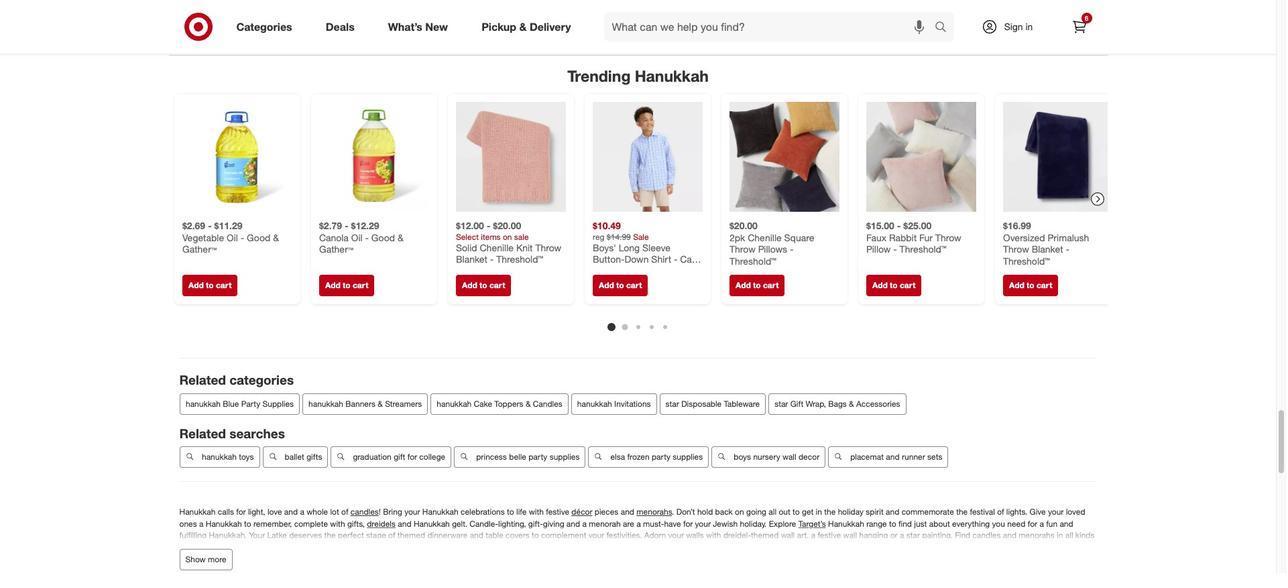 Task type: vqa. For each thing, say whether or not it's contained in the screenshot.
the right match
yes



Task type: locate. For each thing, give the bounding box(es) containing it.
oil for vegetable
[[226, 232, 238, 243]]

gather™ for canola
[[319, 243, 353, 255]]

hanukkah banners & streamers
[[308, 399, 422, 409]]

hanukkah link
[[198, 0, 347, 28]]

with inside . don't hold back on going all out to get in the holiday spirit and commemorate the festival of lights. give your loved ones a hanukkah to remember, complete with gifts,
[[330, 519, 345, 529]]

2 $20.00 from the left
[[729, 220, 757, 231]]

cart for canola
[[352, 280, 368, 290]]

0 horizontal spatial oil
[[226, 232, 238, 243]]

special
[[252, 553, 278, 563]]

your up attire
[[318, 542, 334, 552]]

to inside . find candles and menorahs in all kinds of colors, styles and designs to match your theme. you can even find
[[284, 542, 291, 552]]

get inside . don't hold back on going all out to get in the holiday spirit and commemorate the festival of lights. give your loved ones a hanukkah to remember, complete with gifts,
[[802, 507, 814, 517]]

party
[[241, 399, 260, 409]]

and right "love"
[[284, 507, 298, 517]]

for down hanging
[[872, 542, 882, 552]]

on inside $12.00 - $20.00 select items on sale solid chenille knit throw blanket - threshold™
[[503, 232, 512, 242]]

gift
[[546, 14, 563, 27], [790, 399, 803, 409]]

add to cart button down pillow
[[866, 275, 921, 296]]

in right sign at right top
[[1026, 21, 1033, 32]]

5 add to cart button from the left
[[729, 275, 785, 296]]

1 horizontal spatial find
[[899, 519, 912, 529]]

. inside . find candles and menorahs in all kinds of colors, styles and designs to match your theme. you can even find
[[951, 530, 953, 540]]

1 add to cart button from the left
[[182, 275, 237, 296]]

$20.00
[[493, 220, 521, 231], [729, 220, 757, 231]]

2 target from the left
[[820, 14, 849, 27]]

0 horizontal spatial find
[[413, 542, 426, 552]]

1 vertical spatial up
[[202, 553, 211, 563]]

have
[[664, 519, 681, 529]]

7 add to cart from the left
[[1009, 280, 1052, 290]]

good inside "$2.69 - $11.29 vegetable oil - good & gather™"
[[247, 232, 270, 243]]

for right calls
[[236, 507, 246, 517]]

0 vertical spatial related
[[179, 372, 226, 388]]

$20.00 inside $12.00 - $20.00 select items on sale solid chenille knit throw blanket - threshold™
[[493, 220, 521, 231]]

6 add to cart button from the left
[[866, 275, 921, 296]]

décor link
[[572, 507, 593, 517]]

related categories
[[179, 372, 294, 388]]

lighting,
[[498, 519, 526, 529]]

2 match from the left
[[527, 542, 550, 552]]

gift ideas link
[[495, 0, 644, 28]]

star for star disposable tableware
[[665, 399, 679, 409]]

oil inside "$2.69 - $11.29 vegetable oil - good & gather™"
[[226, 232, 238, 243]]

1 vertical spatial fulfilling
[[890, 542, 918, 552]]

2 oil from the left
[[351, 232, 362, 243]]

add down the 2pk
[[735, 280, 751, 290]]

maybe
[[355, 553, 379, 563]]

- down rabbit
[[893, 243, 897, 255]]

cart down pillows
[[763, 280, 779, 290]]

0 horizontal spatial fulfilling
[[179, 530, 207, 540]]

add down oversized
[[1009, 280, 1024, 290]]

1 horizontal spatial gift
[[790, 399, 803, 409]]

1 horizontal spatial candles
[[973, 530, 1001, 540]]

candles
[[351, 507, 379, 517], [973, 530, 1001, 540]]

blanket inside $16.99 oversized primalush throw blanket - threshold™
[[1032, 243, 1063, 255]]

1 horizontal spatial $20.00
[[729, 220, 757, 231]]

1 horizontal spatial spirit
[[866, 507, 884, 517]]

0 horizontal spatial .
[[672, 507, 674, 517]]

fulfilling down ones
[[179, 530, 207, 540]]

add to cart down solid at the left top of page
[[462, 280, 505, 290]]

star left disposable
[[665, 399, 679, 409]]

top deals
[[991, 14, 1038, 27]]

find left just
[[899, 519, 912, 529]]

0 vertical spatial .
[[672, 507, 674, 517]]

good inside '$2.79 - $12.29 canola oil - good & gather™'
[[371, 232, 395, 243]]

1 vertical spatial get
[[845, 542, 856, 552]]

0 horizontal spatial don't
[[677, 507, 695, 517]]

new inside what's new link
[[425, 20, 448, 33]]

threshold™ down knit
[[496, 253, 543, 265]]

add to cart for $10.49 reg $14.99 sale boys' long sleeve button-down shirt - cat & jack™
[[599, 280, 642, 290]]

get inside to match your color scheme and bring it to life. switch up the holiday spirit in a breeze and get set for a fulfilling hanukkah with friends and family. don't forget to dress up the kids in special hanukkah attire and maybe spend some
[[845, 542, 856, 552]]

1 vertical spatial find
[[413, 542, 426, 552]]

of up can
[[388, 530, 395, 540]]

rabbit
[[889, 232, 917, 243]]

1 horizontal spatial star
[[774, 399, 788, 409]]

painting
[[922, 530, 951, 540]]

of inside 'hanukkah range to find just about everything you need for a fun and fulfilling hanukkah. your latke deserves the perfect stage of themed'
[[388, 530, 395, 540]]

a right or
[[900, 530, 904, 540]]

vegetable oil - good & gather™ image
[[182, 102, 292, 212], [182, 102, 292, 212]]

add to cart down jack™
[[599, 280, 642, 290]]

hanukkah inside "hanukkah blue party supplies" link
[[185, 399, 220, 409]]

1 vertical spatial all
[[1066, 530, 1074, 540]]

target for target finds
[[689, 14, 718, 27]]

1 vertical spatial holiday
[[739, 542, 765, 552]]

2 good from the left
[[371, 232, 395, 243]]

& down button-
[[593, 265, 598, 277]]

canola
[[319, 232, 348, 243]]

0 horizontal spatial target
[[689, 14, 718, 27]]

to down vegetable
[[206, 280, 213, 290]]

wall left hanging
[[843, 530, 857, 540]]

0 vertical spatial find
[[899, 519, 912, 529]]

0 horizontal spatial spirit
[[767, 542, 785, 552]]

add down vegetable
[[188, 280, 203, 290]]

star disposable tableware link
[[659, 394, 766, 415]]

with down lot
[[330, 519, 345, 529]]

sleeve
[[642, 242, 670, 253]]

& inside "$2.69 - $11.29 vegetable oil - good & gather™"
[[273, 232, 279, 243]]

hanukkah inside hanukkah cake toppers & candles link
[[437, 399, 471, 409]]

1 themed from the left
[[398, 530, 425, 540]]

hanukkah inside 'hanukkah range to find just about everything you need for a fun and fulfilling hanukkah. your latke deserves the perfect stage of themed'
[[828, 519, 864, 529]]

good down '$12.29'
[[371, 232, 395, 243]]

5 add from the left
[[735, 280, 751, 290]]

threshold™ down fur
[[900, 243, 946, 255]]

supplies for princess belle party supplies
[[549, 452, 579, 462]]

deals inside "link"
[[326, 20, 355, 33]]

to
[[206, 280, 213, 290], [342, 280, 350, 290], [479, 280, 487, 290], [616, 280, 624, 290], [753, 280, 761, 290], [890, 280, 898, 290], [1027, 280, 1034, 290], [507, 507, 514, 517], [793, 507, 800, 517], [244, 519, 251, 529], [889, 519, 896, 529], [532, 530, 539, 540], [284, 542, 291, 552], [518, 542, 525, 552], [664, 542, 671, 552], [1087, 542, 1094, 552]]

spirit up range
[[866, 507, 884, 517]]

add to cart button for $2.79 - $12.29 canola oil - good & gather™
[[319, 275, 374, 296]]

- inside $16.99 oversized primalush throw blanket - threshold™
[[1066, 243, 1069, 255]]

2 gather™ from the left
[[319, 243, 353, 255]]

bring
[[637, 542, 655, 552]]

1 vertical spatial related
[[179, 426, 226, 441]]

art
[[797, 530, 807, 540]]

hanukkah inside hanukkah invitations link
[[577, 399, 612, 409]]

boys' long sleeve button-down shirt - cat & jack™ image
[[593, 102, 703, 212], [593, 102, 703, 212]]

3 add to cart button from the left
[[456, 275, 511, 296]]

1 horizontal spatial new
[[852, 14, 874, 27]]

oil down $11.29
[[226, 232, 238, 243]]

hanukkah left the toys
[[202, 452, 236, 462]]

gather™ for vegetable
[[182, 243, 216, 255]]

related for related searches
[[179, 426, 226, 441]]

on inside . don't hold back on going all out to get in the holiday spirit and commemorate the festival of lights. give your loved ones a hanukkah to remember, complete with gifts,
[[735, 507, 744, 517]]

celebrations
[[461, 507, 505, 517]]

0 horizontal spatial gather™
[[182, 243, 216, 255]]

festival
[[970, 507, 995, 517]]

add to cart button down button-
[[593, 275, 648, 296]]

add to cart for $16.99 oversized primalush throw blanket - threshold™
[[1009, 280, 1052, 290]]

$16.99 oversized primalush throw blanket - threshold™
[[1003, 220, 1089, 267]]

1 horizontal spatial on
[[735, 507, 744, 517]]

0 horizontal spatial party
[[528, 452, 547, 462]]

throw inside $16.99 oversized primalush throw blanket - threshold™
[[1003, 243, 1029, 255]]

0 horizontal spatial up
[[202, 553, 211, 563]]

$12.00 - $20.00 select items on sale solid chenille knit throw blanket - threshold™
[[456, 220, 561, 265]]

faux rabbit fur throw pillow - threshold™ image
[[866, 102, 976, 212], [866, 102, 976, 212]]

add for $15.00 - $25.00 faux rabbit fur throw pillow - threshold™
[[872, 280, 888, 290]]

jack™
[[601, 265, 625, 277]]

you
[[992, 519, 1005, 529]]

supplies for elsa frozen party supplies
[[673, 452, 703, 462]]

in inside . find candles and menorahs in all kinds of colors, styles and designs to match your theme. you can even find
[[1057, 530, 1063, 540]]

4 cart from the left
[[626, 280, 642, 290]]

menorahs inside . find candles and menorahs in all kinds of colors, styles and designs to match your theme. you can even find
[[1019, 530, 1055, 540]]

1 add to cart from the left
[[188, 280, 231, 290]]

hanukkah inside hanukkah banners & streamers link
[[308, 399, 343, 409]]

. don't hold back on going all out to get in the holiday spirit and commemorate the festival of lights. give your loved ones a hanukkah to remember, complete with gifts,
[[179, 507, 1086, 529]]

4 add to cart button from the left
[[593, 275, 648, 296]]

to match your color scheme and bring it to life. switch up the holiday spirit in a breeze and get set for a fulfilling hanukkah with friends and family. don't forget to dress up the kids in special hanukkah attire and maybe spend some
[[179, 542, 1094, 563]]

add to cart down canola
[[325, 280, 368, 290]]

0 horizontal spatial $20.00
[[493, 220, 521, 231]]

related
[[179, 372, 226, 388], [179, 426, 226, 441]]

candles inside . find candles and menorahs in all kinds of colors, styles and designs to match your theme. you can even find
[[973, 530, 1001, 540]]

1 horizontal spatial .
[[951, 530, 953, 540]]

up right switch
[[714, 542, 724, 552]]

add down solid at the left top of page
[[462, 280, 477, 290]]

a down art
[[796, 542, 800, 552]]

find
[[899, 519, 912, 529], [413, 542, 426, 552]]

gift inside "link"
[[790, 399, 803, 409]]

4 add to cart from the left
[[599, 280, 642, 290]]

2pk chenille square throw pillows - threshold™ image
[[729, 102, 839, 212], [729, 102, 839, 212]]

oversized primalush throw blanket - threshold™ image
[[1003, 102, 1113, 212], [1003, 102, 1113, 212]]

cart down '$2.79 - $12.29 canola oil - good & gather™'
[[352, 280, 368, 290]]

gather™ inside '$2.79 - $12.29 canola oil - good & gather™'
[[319, 243, 353, 255]]

add to cart
[[188, 280, 231, 290], [325, 280, 368, 290], [462, 280, 505, 290], [599, 280, 642, 290], [735, 280, 779, 290], [872, 280, 915, 290], [1009, 280, 1052, 290]]

vegetable
[[182, 232, 224, 243]]

canola oil - good & gather™ image
[[319, 102, 429, 212], [319, 102, 429, 212]]

1 vertical spatial on
[[735, 507, 744, 517]]

blanket down primalush
[[1032, 243, 1063, 255]]

and down the candle-
[[470, 530, 484, 540]]

6 add to cart from the left
[[872, 280, 915, 290]]

jewish
[[713, 519, 738, 529]]

star
[[665, 399, 679, 409], [774, 399, 788, 409], [907, 530, 920, 540]]

5 cart from the left
[[763, 280, 779, 290]]

0 horizontal spatial gift
[[546, 14, 563, 27]]

0 horizontal spatial new
[[425, 20, 448, 33]]

1 vertical spatial .
[[951, 530, 953, 540]]

!
[[379, 507, 381, 517]]

chenille inside $20.00 2pk chenille square throw pillows - threshold™
[[748, 232, 781, 243]]

themed inside 'hanukkah range to find just about everything you need for a fun and fulfilling hanukkah. your latke deserves the perfect stage of themed'
[[398, 530, 425, 540]]

2 party from the left
[[652, 452, 670, 462]]

get left set
[[845, 542, 856, 552]]

6 cart from the left
[[900, 280, 915, 290]]

hanukkah left banners
[[308, 399, 343, 409]]

sale
[[633, 232, 649, 242]]

0 horizontal spatial holiday
[[739, 542, 765, 552]]

1 horizontal spatial party
[[652, 452, 670, 462]]

all left the out on the bottom
[[769, 507, 777, 517]]

hanukkah inside "hanukkah toys" link
[[202, 452, 236, 462]]

life.
[[673, 542, 685, 552]]

up
[[714, 542, 724, 552], [202, 553, 211, 563]]

christmas
[[396, 14, 445, 27]]

0 horizontal spatial match
[[293, 542, 316, 552]]

1 vertical spatial candles
[[973, 530, 1001, 540]]

hanukkah cake toppers & candles
[[437, 399, 562, 409]]

categories
[[236, 20, 292, 33]]

& right bags
[[849, 399, 854, 409]]

0 horizontal spatial festive
[[546, 507, 569, 517]]

holiday up the "wall hanging" link at the bottom right of page
[[838, 507, 864, 517]]

2 cart from the left
[[352, 280, 368, 290]]

star left wrap,
[[774, 399, 788, 409]]

1 horizontal spatial target
[[820, 14, 849, 27]]

1 horizontal spatial match
[[527, 542, 550, 552]]

0 vertical spatial all
[[769, 507, 777, 517]]

giving
[[543, 519, 564, 529]]

7 add to cart button from the left
[[1003, 275, 1058, 296]]

0 horizontal spatial get
[[802, 507, 814, 517]]

2 supplies from the left
[[673, 452, 703, 462]]

0 vertical spatial up
[[714, 542, 724, 552]]

blanket down solid at the left top of page
[[456, 253, 487, 265]]

0 horizontal spatial chenille
[[480, 242, 513, 253]]

a left the fun
[[1040, 519, 1044, 529]]

ideas
[[566, 14, 593, 27]]

items
[[481, 232, 500, 242]]

new inside target new arrivals link
[[852, 14, 874, 27]]

4 add from the left
[[599, 280, 614, 290]]

add to cart down pillows
[[735, 280, 779, 290]]

- down $11.29
[[240, 232, 244, 243]]

add to cart for $2.69 - $11.29 vegetable oil - good & gather™
[[188, 280, 231, 290]]

2 add from the left
[[325, 280, 340, 290]]

a inside 'hanukkah range to find just about everything you need for a fun and fulfilling hanukkah. your latke deserves the perfect stage of themed'
[[1040, 519, 1044, 529]]

good
[[247, 232, 270, 243], [371, 232, 395, 243]]

star for star gift wrap, bags & accessories
[[774, 399, 788, 409]]

party for frozen
[[652, 452, 670, 462]]

1 gather™ from the left
[[182, 243, 216, 255]]

new right what's
[[425, 20, 448, 33]]

in inside . don't hold back on going all out to get in the holiday spirit and commemorate the festival of lights. give your loved ones a hanukkah to remember, complete with gifts,
[[816, 507, 822, 517]]

0 horizontal spatial all
[[769, 507, 777, 517]]

0 horizontal spatial deals
[[326, 20, 355, 33]]

1 horizontal spatial blanket
[[1032, 243, 1063, 255]]

add to cart button for $16.99 oversized primalush throw blanket - threshold™
[[1003, 275, 1058, 296]]

kinds
[[1076, 530, 1095, 540]]

3 add to cart from the left
[[462, 280, 505, 290]]

party
[[528, 452, 547, 462], [652, 452, 670, 462]]

1 match from the left
[[293, 542, 316, 552]]

2 related from the top
[[179, 426, 226, 441]]

pickup & delivery
[[482, 20, 571, 33]]

1 horizontal spatial gather™
[[319, 243, 353, 255]]

complete
[[294, 519, 328, 529]]

cart for faux
[[900, 280, 915, 290]]

1 cart from the left
[[216, 280, 231, 290]]

& inside '$2.79 - $12.29 canola oil - good & gather™'
[[397, 232, 403, 243]]

add to cart button down vegetable
[[182, 275, 237, 296]]

spirit inside to match your color scheme and bring it to life. switch up the holiday spirit in a breeze and get set for a fulfilling hanukkah with friends and family. don't forget to dress up the kids in special hanukkah attire and maybe spend some
[[767, 542, 785, 552]]

1 horizontal spatial holiday
[[838, 507, 864, 517]]

a right ones
[[199, 519, 204, 529]]

for down give
[[1028, 519, 1038, 529]]

find inside . find candles and menorahs in all kinds of colors, styles and designs to match your theme. you can even find
[[413, 542, 426, 552]]

1 party from the left
[[528, 452, 547, 462]]

the down styles
[[213, 553, 224, 563]]

add to cart for $15.00 - $25.00 faux rabbit fur throw pillow - threshold™
[[872, 280, 915, 290]]

your inside . don't hold back on going all out to get in the holiday spirit and commemorate the festival of lights. give your loved ones a hanukkah to remember, complete with gifts,
[[1048, 507, 1064, 517]]

gather™
[[182, 243, 216, 255], [319, 243, 353, 255]]

1 horizontal spatial don't
[[1043, 542, 1061, 552]]

0 horizontal spatial blanket
[[456, 253, 487, 265]]

gather™ inside "$2.69 - $11.29 vegetable oil - good & gather™"
[[182, 243, 216, 255]]

up down colors,
[[202, 553, 211, 563]]

1 supplies from the left
[[549, 452, 579, 462]]

related up blue
[[179, 372, 226, 388]]

to down $16.99 oversized primalush throw blanket - threshold™
[[1027, 280, 1034, 290]]

all inside . don't hold back on going all out to get in the holiday spirit and commemorate the festival of lights. give your loved ones a hanukkah to remember, complete with gifts,
[[769, 507, 777, 517]]

add to cart down pillow
[[872, 280, 915, 290]]

add to cart for $12.00 - $20.00 select items on sale solid chenille knit throw blanket - threshold™
[[462, 280, 505, 290]]

all for going
[[769, 507, 777, 517]]

add to cart button
[[182, 275, 237, 296], [319, 275, 374, 296], [456, 275, 511, 296], [593, 275, 648, 296], [729, 275, 785, 296], [866, 275, 921, 296], [1003, 275, 1058, 296]]

just
[[914, 519, 927, 529]]

1 horizontal spatial chenille
[[748, 232, 781, 243]]

hanukkah inside . don't hold back on going all out to get in the holiday spirit and commemorate the festival of lights. give your loved ones a hanukkah to remember, complete with gifts,
[[206, 519, 242, 529]]

find inside 'hanukkah range to find just about everything you need for a fun and fulfilling hanukkah. your latke deserves the perfect stage of themed'
[[899, 519, 912, 529]]

1 related from the top
[[179, 372, 226, 388]]

0 vertical spatial holiday
[[838, 507, 864, 517]]

. inside . don't hold back on going all out to get in the holiday spirit and commemorate the festival of lights. give your loved ones a hanukkah to remember, complete with gifts,
[[672, 507, 674, 517]]

6 add from the left
[[872, 280, 888, 290]]

banners
[[345, 399, 375, 409]]

1 add from the left
[[188, 280, 203, 290]]

fulfilling inside to match your color scheme and bring it to life. switch up the holiday spirit in a breeze and get set for a fulfilling hanukkah with friends and family. don't forget to dress up the kids in special hanukkah attire and maybe spend some
[[890, 542, 918, 552]]

1 horizontal spatial menorahs
[[1019, 530, 1055, 540]]

party right belle
[[528, 452, 547, 462]]

to down pillows
[[753, 280, 761, 290]]

good right vegetable
[[247, 232, 270, 243]]

princess belle party supplies
[[476, 452, 579, 462]]

long
[[619, 242, 640, 253]]

and inside 'hanukkah range to find just about everything you need for a fun and fulfilling hanukkah. your latke deserves the perfect stage of themed'
[[1060, 519, 1074, 529]]

1 oil from the left
[[226, 232, 238, 243]]

show more button
[[179, 550, 232, 571]]

1 vertical spatial menorahs
[[1019, 530, 1055, 540]]

1 horizontal spatial good
[[371, 232, 395, 243]]

of up you
[[997, 507, 1004, 517]]

in down wall art link in the right of the page
[[787, 542, 794, 552]]

1 horizontal spatial supplies
[[673, 452, 703, 462]]

0 vertical spatial spirit
[[866, 507, 884, 517]]

to down jack™
[[616, 280, 624, 290]]

bags
[[828, 399, 847, 409]]

boys nursery wall decor link
[[711, 447, 825, 468]]

1 horizontal spatial oil
[[351, 232, 362, 243]]

& inside "link"
[[849, 399, 854, 409]]

0 vertical spatial get
[[802, 507, 814, 517]]

0 vertical spatial fulfilling
[[179, 530, 207, 540]]

invitations
[[614, 399, 651, 409]]

hanukkah range to find just about everything you need for a fun and fulfilling hanukkah. your latke deserves the perfect stage of themed
[[179, 519, 1074, 540]]

target's
[[799, 519, 826, 529]]

dinnerware
[[427, 530, 468, 540]]

. for find
[[951, 530, 953, 540]]

1 vertical spatial spirit
[[767, 542, 785, 552]]

- down primalush
[[1066, 243, 1069, 255]]

0 vertical spatial candles
[[351, 507, 379, 517]]

with up gift-
[[529, 507, 544, 517]]

1 horizontal spatial festive
[[818, 530, 841, 540]]

get up target's link
[[802, 507, 814, 517]]

the left perfect
[[324, 530, 336, 540]]

festive up breeze
[[818, 530, 841, 540]]

solid chenille knit throw blanket - threshold™ image
[[456, 102, 566, 212], [456, 102, 566, 212]]

- down '$12.29'
[[365, 232, 369, 243]]

3 add from the left
[[462, 280, 477, 290]]

find up some
[[413, 542, 426, 552]]

menorahs up must-
[[637, 507, 672, 517]]

2 add to cart from the left
[[325, 280, 368, 290]]

0 horizontal spatial star
[[665, 399, 679, 409]]

add to cart button for $20.00 2pk chenille square throw pillows - threshold™
[[729, 275, 785, 296]]

1 horizontal spatial themed
[[751, 530, 779, 540]]

all inside . find candles and menorahs in all kinds of colors, styles and designs to match your theme. you can even find
[[1066, 530, 1074, 540]]

1 horizontal spatial get
[[845, 542, 856, 552]]

.
[[672, 507, 674, 517], [951, 530, 953, 540]]

show
[[185, 555, 206, 565]]

1 target from the left
[[689, 14, 718, 27]]

1 $20.00 from the left
[[493, 220, 521, 231]]

3 cart from the left
[[489, 280, 505, 290]]

holiday.
[[740, 519, 767, 529]]

threshold™ inside $12.00 - $20.00 select items on sale solid chenille knit throw blanket - threshold™
[[496, 253, 543, 265]]

1 horizontal spatial up
[[714, 542, 724, 552]]

1 horizontal spatial fulfilling
[[890, 542, 918, 552]]

add down pillow
[[872, 280, 888, 290]]

gift left wrap,
[[790, 399, 803, 409]]

chenille inside $12.00 - $20.00 select items on sale solid chenille knit throw blanket - threshold™
[[480, 242, 513, 253]]

2 add to cart button from the left
[[319, 275, 374, 296]]

star inside "link"
[[774, 399, 788, 409]]

1 vertical spatial gift
[[790, 399, 803, 409]]

colors,
[[189, 542, 213, 552]]

- inside $10.49 reg $14.99 sale boys' long sleeve button-down shirt - cat & jack™
[[674, 253, 677, 265]]

star down just
[[907, 530, 920, 540]]

holiday
[[838, 507, 864, 517], [739, 542, 765, 552]]

throw inside $15.00 - $25.00 faux rabbit fur throw pillow - threshold™
[[935, 232, 961, 243]]

1 horizontal spatial all
[[1066, 530, 1074, 540]]

0 vertical spatial don't
[[677, 507, 695, 517]]

0 horizontal spatial themed
[[398, 530, 425, 540]]

your inside to match your color scheme and bring it to life. switch up the holiday spirit in a breeze and get set for a fulfilling hanukkah with friends and family. don't forget to dress up the kids in special hanukkah attire and maybe spend some
[[552, 542, 568, 552]]

threshold™ inside $16.99 oversized primalush throw blanket - threshold™
[[1003, 255, 1050, 267]]

0 horizontal spatial supplies
[[549, 452, 579, 462]]

hanukkah for hanukkah blue party supplies
[[185, 399, 220, 409]]

5 add to cart from the left
[[735, 280, 779, 290]]

0 horizontal spatial good
[[247, 232, 270, 243]]

for right gift
[[407, 452, 417, 462]]

& right canola
[[397, 232, 403, 243]]

candles
[[533, 399, 562, 409]]

deals
[[1011, 14, 1038, 27], [326, 20, 355, 33]]

target new arrivals link
[[792, 0, 940, 28]]

fulfilling down or
[[890, 542, 918, 552]]

0 horizontal spatial on
[[503, 232, 512, 242]]

placemat
[[850, 452, 884, 462]]

chenille left "sale"
[[480, 242, 513, 253]]

wall down "explore"
[[781, 530, 795, 540]]

hanging
[[860, 530, 888, 540]]

0 vertical spatial menorahs
[[637, 507, 672, 517]]

add for $2.69 - $11.29 vegetable oil - good & gather™
[[188, 280, 203, 290]]

1 vertical spatial don't
[[1043, 542, 1061, 552]]

0 vertical spatial on
[[503, 232, 512, 242]]

oil inside '$2.79 - $12.29 canola oil - good & gather™'
[[351, 232, 362, 243]]

the
[[824, 507, 836, 517], [957, 507, 968, 517], [324, 530, 336, 540], [726, 542, 737, 552], [213, 553, 224, 563]]

1 vertical spatial festive
[[818, 530, 841, 540]]

7 cart from the left
[[1037, 280, 1052, 290]]

fun
[[1046, 519, 1058, 529]]

sign in
[[1004, 21, 1033, 32]]

pieces
[[595, 507, 619, 517]]

college
[[419, 452, 445, 462]]

all up forget
[[1066, 530, 1074, 540]]

1 good from the left
[[247, 232, 270, 243]]

new left "arrivals"
[[852, 14, 874, 27]]

sale
[[514, 232, 529, 242]]

threshold™ down oversized
[[1003, 255, 1050, 267]]

cart for square
[[763, 280, 779, 290]]

7 add from the left
[[1009, 280, 1024, 290]]

and left runner
[[886, 452, 899, 462]]

and down need
[[1003, 530, 1017, 540]]

cart for vegetable
[[216, 280, 231, 290]]



Task type: describe. For each thing, give the bounding box(es) containing it.
add for $16.99 oversized primalush throw blanket - threshold™
[[1009, 280, 1024, 290]]

delivery
[[530, 20, 571, 33]]

hanukkah for hanukkah cake toppers & candles
[[437, 399, 471, 409]]

- right $2.79
[[344, 220, 348, 231]]

the up everything
[[957, 507, 968, 517]]

spirit inside . don't hold back on going all out to get in the holiday spirit and commemorate the festival of lights. give your loved ones a hanukkah to remember, complete with gifts,
[[866, 507, 884, 517]]

sets
[[927, 452, 942, 462]]

throw inside $12.00 - $20.00 select items on sale solid chenille knit throw blanket - threshold™
[[535, 242, 561, 253]]

princess belle party supplies link
[[454, 447, 585, 468]]

holiday inside to match your color scheme and bring it to life. switch up the holiday spirit in a breeze and get set for a fulfilling hanukkah with friends and family. don't forget to dress up the kids in special hanukkah attire and maybe spend some
[[739, 542, 765, 552]]

and down theme.
[[339, 553, 352, 563]]

to inside 'hanukkah range to find just about everything you need for a fun and fulfilling hanukkah. your latke deserves the perfect stage of themed'
[[889, 519, 896, 529]]

candle-
[[470, 519, 498, 529]]

a inside . don't hold back on going all out to get in the holiday spirit and commemorate the festival of lights. give your loved ones a hanukkah to remember, complete with gifts,
[[199, 519, 204, 529]]

graduation
[[353, 452, 391, 462]]

hanukkah for hanukkah invitations
[[577, 399, 612, 409]]

stage
[[366, 530, 386, 540]]

knit
[[516, 242, 533, 253]]

nursery
[[753, 452, 780, 462]]

whole
[[307, 507, 328, 517]]

to down the kinds
[[1087, 542, 1094, 552]]

a right are
[[637, 519, 641, 529]]

hold
[[697, 507, 713, 517]]

need
[[1008, 519, 1026, 529]]

to right it
[[664, 542, 671, 552]]

the inside 'hanukkah range to find just about everything you need for a fun and fulfilling hanukkah. your latke deserves the perfect stage of themed'
[[324, 530, 336, 540]]

hanukkah for hanukkah banners & streamers
[[308, 399, 343, 409]]

don't inside . don't hold back on going all out to get in the holiday spirit and commemorate the festival of lights. give your loved ones a hanukkah to remember, complete with gifts,
[[677, 507, 695, 517]]

and left family.
[[1002, 542, 1016, 552]]

good for $12.29
[[371, 232, 395, 243]]

and up 'kids'
[[238, 542, 251, 552]]

- inside $20.00 2pk chenille square throw pillows - threshold™
[[790, 243, 793, 255]]

with down jewish
[[706, 530, 721, 540]]

sign
[[1004, 21, 1023, 32]]

wall art link
[[781, 530, 807, 540]]

dress
[[179, 553, 199, 563]]

and down festivities.
[[621, 542, 635, 552]]

don't inside to match your color scheme and bring it to life. switch up the holiday spirit in a breeze and get set for a fulfilling hanukkah with friends and family. don't forget to dress up the kids in special hanukkah attire and maybe spend some
[[1043, 542, 1061, 552]]

add to cart for $20.00 2pk chenille square throw pillows - threshold™
[[735, 280, 779, 290]]

fulfilling inside 'hanukkah range to find just about everything you need for a fun and fulfilling hanukkah. your latke deserves the perfect stage of themed'
[[179, 530, 207, 540]]

life
[[516, 507, 527, 517]]

to down light,
[[244, 519, 251, 529]]

& right banners
[[378, 399, 383, 409]]

dreidels
[[367, 519, 396, 529]]

add to cart button for $15.00 - $25.00 faux rabbit fur throw pillow - threshold™
[[866, 275, 921, 296]]

set
[[859, 542, 870, 552]]

your inside . find candles and menorahs in all kinds of colors, styles and designs to match your theme. you can even find
[[318, 542, 334, 552]]

star gift wrap, bags & accessories link
[[768, 394, 906, 415]]

primalush
[[1048, 232, 1089, 243]]

button-
[[593, 253, 624, 265]]

to down pillow
[[890, 280, 898, 290]]

color
[[570, 542, 588, 552]]

& inside $10.49 reg $14.99 sale boys' long sleeve button-down shirt - cat & jack™
[[593, 265, 598, 277]]

styles
[[215, 542, 236, 552]]

faux
[[866, 232, 886, 243]]

a down décor
[[582, 519, 587, 529]]

categories link
[[225, 12, 309, 42]]

to right the out on the bottom
[[793, 507, 800, 517]]

the up target's link
[[824, 507, 836, 517]]

match inside to match your color scheme and bring it to life. switch up the holiday spirit in a breeze and get set for a fulfilling hanukkah with friends and family. don't forget to dress up the kids in special hanukkah attire and maybe spend some
[[527, 542, 550, 552]]

& right pickup
[[519, 20, 527, 33]]

everything
[[952, 519, 990, 529]]

what's
[[388, 20, 422, 33]]

for inside the graduation gift for college link
[[407, 452, 417, 462]]

throw inside $20.00 2pk chenille square throw pillows - threshold™
[[729, 243, 755, 255]]

blanket inside $12.00 - $20.00 select items on sale solid chenille knit throw blanket - threshold™
[[456, 253, 487, 265]]

calls
[[218, 507, 234, 517]]

target finds link
[[644, 0, 792, 28]]

to down 'covers'
[[518, 542, 525, 552]]

& down the candle-
[[476, 542, 485, 552]]

0 horizontal spatial menorahs
[[637, 507, 672, 517]]

What can we help you find? suggestions appear below search field
[[604, 12, 938, 42]]

in inside sign in link
[[1026, 21, 1033, 32]]

hanukkah blue party supplies
[[185, 399, 293, 409]]

0 vertical spatial festive
[[546, 507, 569, 517]]

gifts
[[306, 452, 322, 462]]

forget
[[1063, 542, 1085, 552]]

deals link
[[314, 12, 371, 42]]

your up life.
[[668, 530, 684, 540]]

with inside to match your color scheme and bring it to life. switch up the holiday spirit in a breeze and get set for a fulfilling hanukkah with friends and family. don't forget to dress up the kids in special hanukkah attire and maybe spend some
[[958, 542, 973, 552]]

the down dreidel-
[[726, 542, 737, 552]]

ballet
[[284, 452, 304, 462]]

and up are
[[621, 507, 634, 517]]

new for what's
[[425, 20, 448, 33]]

and down décor link
[[567, 519, 580, 529]]

top
[[991, 14, 1008, 27]]

all for in
[[1066, 530, 1074, 540]]

for up dinnerware and table covers to complement your festivities. adorn your walls with dreidel-themed wall art , a festive wall hanging or a star painting
[[683, 519, 693, 529]]

blue
[[222, 399, 239, 409]]

dreidel-
[[723, 530, 751, 540]]

arrivals
[[877, 14, 912, 27]]

back
[[715, 507, 733, 517]]

good for $11.29
[[247, 232, 270, 243]]

add to cart button for $12.00 - $20.00 select items on sale solid chenille knit throw blanket - threshold™
[[456, 275, 511, 296]]

to down canola
[[342, 280, 350, 290]]

princess
[[476, 452, 507, 462]]

add for $12.00 - $20.00 select items on sale solid chenille knit throw blanket - threshold™
[[462, 280, 477, 290]]

switch
[[688, 542, 712, 552]]

and inside . don't hold back on going all out to get in the holiday spirit and commemorate the festival of lights. give your loved ones a hanukkah to remember, complete with gifts,
[[886, 507, 900, 517]]

hanukkah invitations link
[[571, 394, 657, 415]]

searches
[[230, 426, 285, 441]]

menorah
[[589, 519, 621, 529]]

- down items
[[490, 253, 494, 265]]

gifts,
[[347, 519, 365, 529]]

categories
[[230, 372, 294, 388]]

remember,
[[253, 519, 292, 529]]

ballet gifts link
[[262, 447, 328, 468]]

match inside . find candles and menorahs in all kinds of colors, styles and designs to match your theme. you can even find
[[293, 542, 316, 552]]

to down gift-
[[532, 530, 539, 540]]

what's new link
[[377, 12, 465, 42]]

related searches
[[179, 426, 285, 441]]

party for belle
[[528, 452, 547, 462]]

elsa frozen party supplies link
[[588, 447, 709, 468]]

$10.49
[[593, 220, 621, 231]]

hanukkah for hanukkah toys
[[202, 452, 236, 462]]

add for $20.00 2pk chenille square throw pillows - threshold™
[[735, 280, 751, 290]]

dreidels and hanukkah gelt. candle-lighting, gift-giving and a menorah are a must-have for your jewish holiday. explore target's
[[367, 519, 826, 529]]

$14.99
[[607, 232, 631, 242]]

new for target
[[852, 14, 874, 27]]

gelt.
[[452, 519, 467, 529]]

6 link
[[1065, 12, 1094, 42]]

holiday inside . don't hold back on going all out to get in the holiday spirit and commemorate the festival of lights. give your loved ones a hanukkah to remember, complete with gifts,
[[838, 507, 864, 517]]

of right lot
[[341, 507, 348, 517]]

wrap,
[[806, 399, 826, 409]]

must-
[[643, 519, 664, 529]]

and right breeze
[[829, 542, 843, 552]]

light,
[[248, 507, 265, 517]]

a right ,
[[811, 530, 816, 540]]

add for $10.49 reg $14.99 sale boys' long sleeve button-down shirt - cat & jack™
[[599, 280, 614, 290]]

to left life at the left of the page
[[507, 507, 514, 517]]

going
[[746, 507, 767, 517]]

latke
[[267, 530, 287, 540]]

threshold™ inside $15.00 - $25.00 faux rabbit fur throw pillow - threshold™
[[900, 243, 946, 255]]

& right toppers
[[525, 399, 531, 409]]

$20.00 inside $20.00 2pk chenille square throw pillows - threshold™
[[729, 220, 757, 231]]

hanukkah banners & streamers link
[[302, 394, 428, 415]]

wall left decor
[[782, 452, 796, 462]]

adorn
[[644, 530, 666, 540]]

0 horizontal spatial candles
[[351, 507, 379, 517]]

ballet gifts
[[284, 452, 322, 462]]

- up items
[[486, 220, 490, 231]]

2 themed from the left
[[751, 530, 779, 540]]

in right 'kids'
[[244, 553, 250, 563]]

$15.00
[[866, 220, 894, 231]]

to down items
[[479, 280, 487, 290]]

for inside to match your color scheme and bring it to life. switch up the holiday spirit in a breeze and get set for a fulfilling hanukkah with friends and family. don't forget to dress up the kids in special hanukkah attire and maybe spend some
[[872, 542, 882, 552]]

decor
[[798, 452, 819, 462]]

cart for select
[[489, 280, 505, 290]]

for inside 'hanukkah range to find just about everything you need for a fun and fulfilling hanukkah. your latke deserves the perfect stage of themed'
[[1028, 519, 1038, 529]]

finds
[[721, 14, 747, 27]]

cat
[[680, 253, 695, 265]]

a down hanging
[[884, 542, 888, 552]]

your down dreidels and hanukkah gelt. candle-lighting, gift-giving and a menorah are a must-have for your jewish holiday. explore target's
[[589, 530, 604, 540]]

- up vegetable
[[208, 220, 211, 231]]

add for $2.79 - $12.29 canola oil - good & gather™
[[325, 280, 340, 290]]

add to cart for $2.79 - $12.29 canola oil - good & gather™
[[325, 280, 368, 290]]

oil for canola
[[351, 232, 362, 243]]

add to cart button for $10.49 reg $14.99 sale boys' long sleeve button-down shirt - cat & jack™
[[593, 275, 648, 296]]

1 horizontal spatial deals
[[1011, 14, 1038, 27]]

2 horizontal spatial star
[[907, 530, 920, 540]]

$12.29
[[351, 220, 379, 231]]

candles link
[[351, 507, 379, 517]]

table covers link
[[486, 530, 530, 540]]

cart for sale
[[626, 280, 642, 290]]

of inside . find candles and menorahs in all kinds of colors, styles and designs to match your theme. you can even find
[[179, 542, 186, 552]]

your down hold
[[695, 519, 711, 529]]

a up complete
[[300, 507, 304, 517]]

graduation gift for college link
[[331, 447, 451, 468]]

loved
[[1066, 507, 1086, 517]]

threshold™ inside $20.00 2pk chenille square throw pillows - threshold™
[[729, 255, 776, 267]]

boys
[[734, 452, 751, 462]]

star disposable tableware
[[665, 399, 760, 409]]

$10.49 reg $14.99 sale boys' long sleeve button-down shirt - cat & jack™
[[593, 220, 695, 277]]

target for target new arrivals
[[820, 14, 849, 27]]

dinnerware and table covers to complement your festivities. adorn your walls with dreidel-themed wall art , a festive wall hanging or a star painting
[[427, 530, 951, 540]]

of inside . don't hold back on going all out to get in the holiday spirit and commemorate the festival of lights. give your loved ones a hanukkah to remember, complete with gifts,
[[997, 507, 1004, 517]]

complement
[[541, 530, 586, 540]]

your right bring
[[405, 507, 420, 517]]

$2.69
[[182, 220, 205, 231]]

related for related categories
[[179, 372, 226, 388]]

- up rabbit
[[897, 220, 901, 231]]

and down bring
[[398, 519, 412, 529]]

cart for throw
[[1037, 280, 1052, 290]]

. for don't
[[672, 507, 674, 517]]

0 vertical spatial gift
[[546, 14, 563, 27]]

add to cart button for $2.69 - $11.29 vegetable oil - good & gather™
[[182, 275, 237, 296]]

kids
[[227, 553, 241, 563]]

festivities.
[[607, 530, 642, 540]]

target finds
[[689, 14, 747, 27]]

accessories
[[856, 399, 900, 409]]



